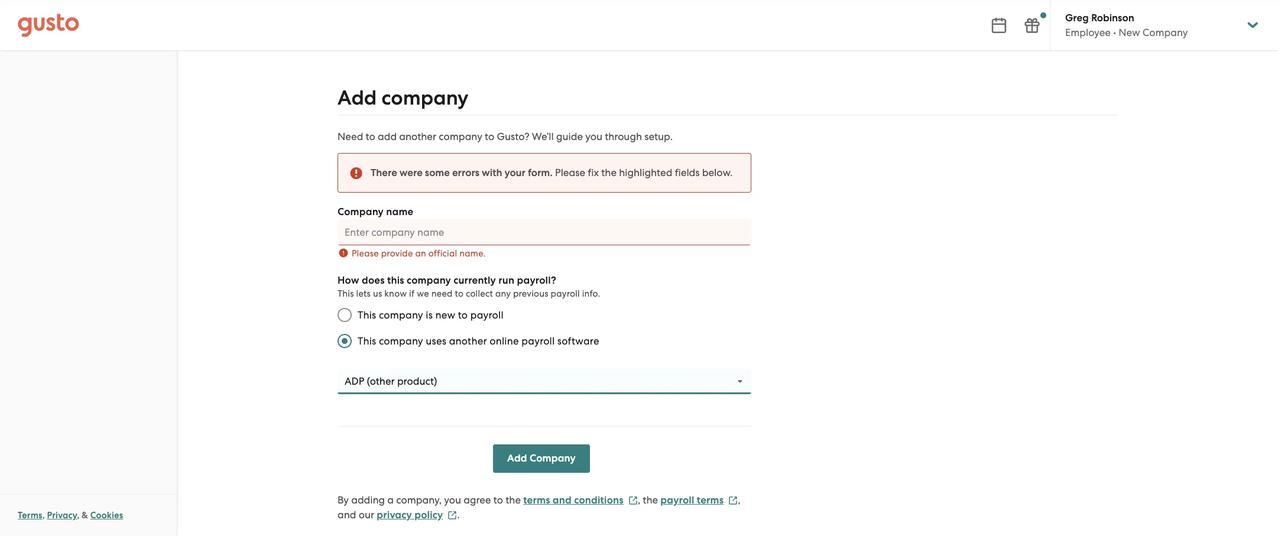 Task type: locate. For each thing, give the bounding box(es) containing it.
2 horizontal spatial opens in a new tab image
[[729, 496, 738, 505]]

the right the fix
[[602, 167, 617, 179]]

company
[[382, 86, 469, 110], [439, 131, 482, 143], [407, 274, 451, 287], [379, 309, 423, 321], [379, 335, 423, 347]]

1 vertical spatial this
[[358, 309, 376, 321]]

company down the know
[[379, 309, 423, 321]]

company for this company uses another online payroll software
[[379, 335, 423, 347]]

you up "."
[[444, 494, 461, 506]]

1 horizontal spatial opens in a new tab image
[[628, 496, 638, 505]]

0 horizontal spatial company
[[338, 206, 384, 218]]

terms
[[523, 494, 550, 507], [697, 494, 724, 507]]

there were some errors with your form. please fix the highlighted fields below.
[[371, 167, 733, 179]]

to inside the how does this company currently run payroll? this lets us know if we need to collect any previous payroll info.
[[455, 289, 464, 299]]

0 vertical spatial add
[[338, 86, 377, 110]]

0 horizontal spatial and
[[338, 509, 356, 521]]

previous
[[513, 289, 549, 299]]

to right need
[[455, 289, 464, 299]]

company up we at the left of page
[[407, 274, 451, 287]]

this down lets
[[358, 309, 376, 321]]

our
[[359, 509, 374, 521]]

This company is new to payroll radio
[[332, 302, 358, 328]]

0 vertical spatial another
[[399, 131, 436, 143]]

opens in a new tab image inside payroll terms link
[[729, 496, 738, 505]]

,
[[638, 494, 640, 506], [738, 494, 741, 506], [42, 510, 45, 521], [77, 510, 79, 521]]

terms and conditions link
[[523, 494, 638, 507]]

terms and conditions
[[523, 494, 624, 507]]

payroll?
[[517, 274, 556, 287]]

terms link
[[18, 510, 42, 521]]

lets
[[356, 289, 371, 299]]

0 horizontal spatial please
[[352, 248, 379, 259]]

you
[[586, 131, 603, 143], [444, 494, 461, 506]]

opens in a new tab image inside privacy policy link
[[448, 511, 457, 520]]

please up the does
[[352, 248, 379, 259]]

new
[[435, 309, 455, 321]]

2 vertical spatial company
[[530, 452, 576, 465]]

opens in a new tab image for privacy policy
[[448, 511, 457, 520]]

and left conditions
[[553, 494, 572, 507]]

company up add at the top of page
[[382, 86, 469, 110]]

, left privacy link
[[42, 510, 45, 521]]

another right add at the top of page
[[399, 131, 436, 143]]

, right 'payroll terms'
[[738, 494, 741, 506]]

please provide an official name.
[[352, 248, 486, 259]]

0 horizontal spatial add
[[338, 86, 377, 110]]

.
[[457, 509, 460, 521]]

info.
[[582, 289, 601, 299]]

this inside the how does this company currently run payroll? this lets us know if we need to collect any previous payroll info.
[[338, 289, 354, 299]]

opens in a new tab image right 'payroll terms'
[[729, 496, 738, 505]]

adding
[[351, 494, 385, 506]]

the right agree
[[506, 494, 521, 506]]

this company uses another online payroll software
[[358, 335, 599, 347]]

another right uses
[[449, 335, 487, 347]]

0 horizontal spatial opens in a new tab image
[[448, 511, 457, 520]]

another
[[399, 131, 436, 143], [449, 335, 487, 347]]

new
[[1119, 27, 1140, 38]]

gusto?
[[497, 131, 530, 143]]

1 horizontal spatial terms
[[697, 494, 724, 507]]

1 vertical spatial another
[[449, 335, 487, 347]]

errors
[[452, 167, 480, 179]]

setup.
[[645, 131, 673, 143]]

this down this company is new to payroll radio
[[358, 335, 376, 347]]

the
[[602, 167, 617, 179], [506, 494, 521, 506], [643, 494, 658, 506]]

0 horizontal spatial another
[[399, 131, 436, 143]]

add
[[338, 86, 377, 110], [507, 452, 527, 465]]

we
[[417, 289, 429, 299]]

1 horizontal spatial company
[[530, 452, 576, 465]]

we'll
[[532, 131, 554, 143]]

payroll right ', the'
[[661, 494, 695, 507]]

, and our
[[338, 494, 741, 521]]

robinson
[[1092, 12, 1135, 24]]

company up errors
[[439, 131, 482, 143]]

2 horizontal spatial company
[[1143, 27, 1188, 38]]

opens in a new tab image right policy
[[448, 511, 457, 520]]

opens in a new tab image right conditions
[[628, 496, 638, 505]]

name.
[[460, 248, 486, 259]]

need
[[338, 131, 363, 143]]

add inside add company button
[[507, 452, 527, 465]]

privacy
[[47, 510, 77, 521]]

company up terms and conditions
[[530, 452, 576, 465]]

company inside the greg robinson employee • new company
[[1143, 27, 1188, 38]]

0 vertical spatial this
[[338, 289, 354, 299]]

company for this company is new to payroll
[[379, 309, 423, 321]]

payroll left info.
[[551, 289, 580, 299]]

and inside , and our
[[338, 509, 356, 521]]

please left the fix
[[555, 167, 586, 179]]

company left uses
[[379, 335, 423, 347]]

your
[[505, 167, 526, 179]]

0 vertical spatial and
[[553, 494, 572, 507]]

add up need
[[338, 86, 377, 110]]

0 horizontal spatial the
[[506, 494, 521, 506]]

this
[[338, 289, 354, 299], [358, 309, 376, 321], [358, 335, 376, 347]]

and for conditions
[[553, 494, 572, 507]]

company right new
[[1143, 27, 1188, 38]]

opens in a new tab image inside terms and conditions link
[[628, 496, 638, 505]]

a
[[388, 494, 394, 506]]

company
[[1143, 27, 1188, 38], [338, 206, 384, 218], [530, 452, 576, 465]]

0 vertical spatial company
[[1143, 27, 1188, 38]]

please
[[555, 167, 586, 179], [352, 248, 379, 259]]

the left 'payroll terms'
[[643, 494, 658, 506]]

2 horizontal spatial the
[[643, 494, 658, 506]]

1 horizontal spatial and
[[553, 494, 572, 507]]

highlighted
[[619, 167, 673, 179]]

need
[[431, 289, 453, 299]]

collect
[[466, 289, 493, 299]]

you right guide
[[586, 131, 603, 143]]

does
[[362, 274, 385, 287]]

0 horizontal spatial terms
[[523, 494, 550, 507]]

and down by at the left bottom
[[338, 509, 356, 521]]

0 vertical spatial you
[[586, 131, 603, 143]]

1 horizontal spatial the
[[602, 167, 617, 179]]

need to add another company to gusto? we'll guide you through setup.
[[338, 131, 673, 143]]

this for this company is new to payroll
[[358, 309, 376, 321]]

payroll terms link
[[661, 494, 738, 507]]

company name
[[338, 206, 414, 218]]

to
[[366, 131, 375, 143], [485, 131, 495, 143], [455, 289, 464, 299], [458, 309, 468, 321], [494, 494, 503, 506]]

opens in a new tab image
[[628, 496, 638, 505], [729, 496, 738, 505], [448, 511, 457, 520]]

0 vertical spatial please
[[555, 167, 586, 179]]

1 horizontal spatial add
[[507, 452, 527, 465]]

add company
[[338, 86, 469, 110]]

conditions
[[574, 494, 624, 507]]

add up , and our
[[507, 452, 527, 465]]

payroll
[[551, 289, 580, 299], [470, 309, 504, 321], [522, 335, 555, 347], [661, 494, 695, 507]]

another for online
[[449, 335, 487, 347]]

•
[[1114, 27, 1116, 38]]

1 vertical spatial and
[[338, 509, 356, 521]]

any
[[495, 289, 511, 299]]

1 horizontal spatial another
[[449, 335, 487, 347]]

1 vertical spatial add
[[507, 452, 527, 465]]

this down how
[[338, 289, 354, 299]]

online
[[490, 335, 519, 347]]

, inside , and our
[[738, 494, 741, 506]]

1 horizontal spatial please
[[555, 167, 586, 179]]

us
[[373, 289, 382, 299]]

name
[[386, 206, 414, 218]]

and
[[553, 494, 572, 507], [338, 509, 356, 521]]

with
[[482, 167, 502, 179]]

company,
[[396, 494, 442, 506]]

fields
[[675, 167, 700, 179]]

company left name
[[338, 206, 384, 218]]

2 vertical spatial this
[[358, 335, 376, 347]]

greg
[[1066, 12, 1089, 24]]

privacy policy link
[[377, 509, 457, 522]]

there
[[371, 167, 397, 179]]

0 horizontal spatial you
[[444, 494, 461, 506]]



Task type: describe. For each thing, give the bounding box(es) containing it.
2 terms from the left
[[697, 494, 724, 507]]

is
[[426, 309, 433, 321]]

to right new
[[458, 309, 468, 321]]

1 vertical spatial you
[[444, 494, 461, 506]]

to left add at the top of page
[[366, 131, 375, 143]]

add company
[[507, 452, 576, 465]]

payroll down collect
[[470, 309, 504, 321]]

this
[[387, 274, 404, 287]]

terms
[[18, 510, 42, 521]]

official
[[429, 248, 457, 259]]

if
[[409, 289, 415, 299]]

through
[[605, 131, 642, 143]]

please inside there were some errors with your form. please fix the highlighted fields below.
[[555, 167, 586, 179]]

opens in a new tab image for payroll terms
[[729, 496, 738, 505]]

form.
[[528, 167, 553, 179]]

payroll right online
[[522, 335, 555, 347]]

terms , privacy , & cookies
[[18, 510, 123, 521]]

privacy policy
[[377, 509, 443, 522]]

cookies button
[[90, 509, 123, 523]]

privacy link
[[47, 510, 77, 521]]

guide
[[556, 131, 583, 143]]

1 vertical spatial company
[[338, 206, 384, 218]]

policy
[[415, 509, 443, 522]]

this for this company uses another online payroll software
[[358, 335, 376, 347]]

how
[[338, 274, 359, 287]]

by adding a company, you agree to the
[[338, 494, 521, 506]]

add for add company
[[338, 86, 377, 110]]

were
[[400, 167, 423, 179]]

employee
[[1066, 27, 1111, 38]]

software
[[558, 335, 599, 347]]

, the
[[638, 494, 658, 506]]

add company button
[[493, 445, 590, 473]]

add
[[378, 131, 397, 143]]

company for add company
[[382, 86, 469, 110]]

opens in a new tab image for terms and conditions
[[628, 496, 638, 505]]

home image
[[18, 13, 79, 37]]

and for our
[[338, 509, 356, 521]]

run
[[499, 274, 515, 287]]

privacy
[[377, 509, 412, 522]]

Company name field
[[338, 219, 752, 245]]

, left &
[[77, 510, 79, 521]]

uses
[[426, 335, 447, 347]]

an
[[415, 248, 426, 259]]

fix
[[588, 167, 599, 179]]

company inside button
[[530, 452, 576, 465]]

company inside the how does this company currently run payroll? this lets us know if we need to collect any previous payroll info.
[[407, 274, 451, 287]]

the inside there were some errors with your form. please fix the highlighted fields below.
[[602, 167, 617, 179]]

add for add company
[[507, 452, 527, 465]]

cookies
[[90, 510, 123, 521]]

know
[[385, 289, 407, 299]]

agree
[[464, 494, 491, 506]]

, right conditions
[[638, 494, 640, 506]]

provide
[[381, 248, 413, 259]]

to right agree
[[494, 494, 503, 506]]

another for company
[[399, 131, 436, 143]]

1 terms from the left
[[523, 494, 550, 507]]

&
[[82, 510, 88, 521]]

below.
[[702, 167, 733, 179]]

to left gusto?
[[485, 131, 495, 143]]

some
[[425, 167, 450, 179]]

payroll inside the how does this company currently run payroll? this lets us know if we need to collect any previous payroll info.
[[551, 289, 580, 299]]

1 vertical spatial please
[[352, 248, 379, 259]]

payroll terms
[[661, 494, 724, 507]]

how does this company currently run payroll? this lets us know if we need to collect any previous payroll info.
[[338, 274, 601, 299]]

gusto navigation element
[[0, 51, 177, 98]]

currently
[[454, 274, 496, 287]]

this company is new to payroll
[[358, 309, 504, 321]]

by
[[338, 494, 349, 506]]

This company uses another online payroll software radio
[[332, 328, 358, 354]]

1 horizontal spatial you
[[586, 131, 603, 143]]

greg robinson employee • new company
[[1066, 12, 1188, 38]]



Task type: vqa. For each thing, say whether or not it's contained in the screenshot.
State Tax Info Link
no



